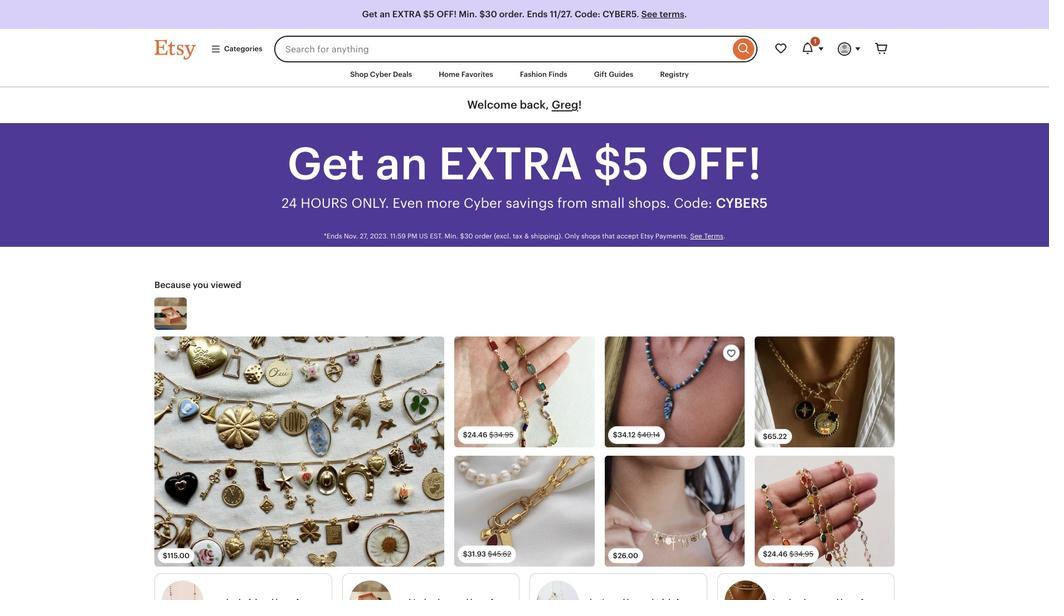 Task type: describe. For each thing, give the bounding box(es) containing it.
small
[[591, 196, 625, 211]]

65.22
[[768, 433, 787, 441]]

1 horizontal spatial 34.95
[[794, 550, 814, 559]]

!
[[578, 99, 582, 111]]

shop
[[350, 70, 368, 79]]

get for get an extra $5 off! min. $30 order. ends 11/27. code: cyber5. see terms .
[[362, 9, 378, 20]]

man beads unique ethnic boho necklace / handmade pendant unisex cool / beaded oriental necklace men / gemstone necklace mens / bohemian man image
[[605, 337, 745, 448]]

2023.
[[370, 233, 388, 240]]

get an extra $5 off! min. $30 order. ends 11/27. code: cyber5. see terms .
[[362, 9, 687, 20]]

$ 24.46 $ 34.95 for the topmost gold filled necklace gold necklace colorful necklace stone necklace gemstone necklace crystal necklace dainty necklace gift for her gold image
[[463, 431, 514, 439]]

shops
[[581, 233, 600, 240]]

tax
[[513, 233, 523, 240]]

more
[[427, 196, 460, 211]]

order
[[475, 233, 492, 240]]

order.
[[499, 9, 525, 20]]

0 vertical spatial min.
[[459, 9, 477, 20]]

$ 26.00
[[613, 552, 638, 560]]

1 vertical spatial 24.46
[[768, 550, 788, 559]]

home favorites
[[439, 70, 493, 79]]

(excl.
[[494, 233, 511, 240]]

back,
[[520, 99, 549, 111]]

lucky charms necklace, protection necklace,rolo chain charm necklace image
[[755, 337, 895, 448]]

extra for $5
[[392, 9, 421, 20]]

11:59
[[390, 233, 406, 240]]

cyber5
[[716, 196, 768, 211]]

11/27.
[[550, 9, 573, 20]]

off!
[[437, 9, 457, 20]]

build your own custom charm necklace - customizable charm necklace - custom vintage charms - gold plated and raw brass custom necklace image
[[154, 337, 445, 567]]

gold carabiner necklace, chunky gold chain with red drop, gold pearl lock necklace, dainty jewellery, made in greece jewelry image
[[455, 456, 595, 567]]

only.
[[351, 196, 389, 211]]

fashion finds
[[520, 70, 567, 79]]

0 vertical spatial 24.46
[[468, 431, 487, 439]]

menu bar containing shop cyber deals
[[134, 62, 915, 88]]

viewed
[[211, 280, 241, 291]]

1 horizontal spatial cyber
[[464, 196, 502, 211]]

etsy
[[641, 233, 654, 240]]

because you viewed
[[154, 280, 241, 291]]

$ 24.46 $ 34.95 for bottom gold filled necklace gold necklace colorful necklace stone necklace gemstone necklace crystal necklace dainty necklace gift for her gold image
[[763, 550, 814, 559]]

*ends nov. 27, 2023. 11:59 pm us est. min. $30 order (excl. tax & shipping). only shops that accept etsy payments. see terms .
[[324, 233, 725, 240]]

pm
[[408, 233, 417, 240]]

115.00
[[167, 552, 190, 560]]

&
[[524, 233, 529, 240]]

26.00
[[618, 552, 638, 560]]

nov.
[[344, 233, 358, 240]]

get an extra $5 off!
[[287, 138, 762, 190]]

0 horizontal spatial $30
[[460, 233, 473, 240]]

customizable make a spell charm necklace by honeycat | gold, rose gold, or silver | personalized charm jewelry gift image
[[605, 456, 745, 567]]

even
[[393, 196, 423, 211]]

shop cyber deals
[[350, 70, 412, 79]]

0 horizontal spatial .
[[684, 9, 687, 20]]

deals
[[393, 70, 412, 79]]

that
[[602, 233, 615, 240]]

only
[[565, 233, 580, 240]]

extra for $5 off!
[[439, 138, 583, 190]]

24 hours only. even more cyber savings from small shops. code: cyber5
[[281, 196, 768, 211]]

finds
[[549, 70, 567, 79]]

34.12
[[618, 431, 636, 439]]

gift
[[594, 70, 607, 79]]

$5 off!
[[593, 138, 762, 190]]

welcome back, greg !
[[467, 99, 582, 111]]

categories
[[224, 45, 262, 53]]

guides
[[609, 70, 633, 79]]

greg link
[[552, 99, 578, 111]]

gift guides
[[594, 70, 633, 79]]

terms
[[660, 9, 684, 20]]

40.14
[[642, 431, 660, 439]]

code: for shops.
[[674, 196, 712, 211]]

see terms link
[[690, 233, 723, 240]]



Task type: locate. For each thing, give the bounding box(es) containing it.
min.
[[459, 9, 477, 20], [445, 233, 458, 240]]

favorites
[[461, 70, 493, 79]]

1 horizontal spatial .
[[723, 233, 725, 240]]

1 vertical spatial get
[[287, 138, 365, 190]]

*ends
[[324, 233, 342, 240]]

see
[[641, 9, 658, 20]]

categories banner
[[134, 29, 915, 62]]

from
[[557, 196, 588, 211]]

because
[[154, 280, 191, 291]]

charm choker statement necklace, colorful drop necklace, statement jewelry, multicolored necklace, beaded jewelry, gift for her, calypso image
[[154, 298, 187, 330]]

$30
[[479, 9, 497, 20], [460, 233, 473, 240]]

1 horizontal spatial 24.46
[[768, 550, 788, 559]]

extra
[[392, 9, 421, 20], [439, 138, 583, 190]]

0 vertical spatial $30
[[479, 9, 497, 20]]

$ 24.46 $ 34.95
[[463, 431, 514, 439], [763, 550, 814, 559]]

0 vertical spatial code:
[[575, 9, 600, 20]]

cyber
[[370, 70, 391, 79], [464, 196, 502, 211]]

none search field inside categories banner
[[274, 36, 758, 62]]

an left $5
[[380, 9, 390, 20]]

. right see
[[684, 9, 687, 20]]

0 horizontal spatial cyber
[[370, 70, 391, 79]]

get for get an extra $5 off!
[[287, 138, 365, 190]]

an for get an extra $5 off! min. $30 order. ends 11/27. code: cyber5. see terms .
[[380, 9, 390, 20]]

extra up 24 hours only. even more cyber savings from small shops. code: cyber5
[[439, 138, 583, 190]]

$30 left order
[[460, 233, 473, 240]]

1 horizontal spatial gold filled necklace gold necklace colorful necklace stone necklace gemstone necklace crystal necklace dainty necklace gift for her gold image
[[755, 456, 895, 567]]

1
[[814, 38, 817, 45]]

gold filled necklace gold necklace colorful necklace stone necklace gemstone necklace crystal necklace dainty necklace gift for her gold image
[[455, 337, 595, 448], [755, 456, 895, 567]]

$ 31.93 $ 45.62
[[463, 550, 511, 559]]

cyber right shop
[[370, 70, 391, 79]]

gift guides link
[[586, 65, 642, 85]]

0 vertical spatial 34.95
[[494, 431, 514, 439]]

code: up see terms
[[674, 196, 712, 211]]

min. right off!
[[459, 9, 477, 20]]

$ 34.12 $ 40.14
[[613, 431, 660, 439]]

0 vertical spatial extra
[[392, 9, 421, 20]]

1 vertical spatial an
[[376, 138, 428, 190]]

1 vertical spatial $ 24.46 $ 34.95
[[763, 550, 814, 559]]

ends
[[527, 9, 548, 20]]

code: right 11/27.
[[575, 9, 600, 20]]

$
[[463, 431, 468, 439], [489, 431, 494, 439], [613, 431, 618, 439], [637, 431, 642, 439], [763, 433, 768, 441], [463, 550, 468, 559], [488, 550, 492, 559], [763, 550, 768, 559], [789, 550, 794, 559], [163, 552, 167, 560], [613, 552, 618, 560]]

1 vertical spatial gold filled necklace gold necklace colorful necklace stone necklace gemstone necklace crystal necklace dainty necklace gift for her gold image
[[755, 456, 895, 567]]

categories button
[[202, 39, 271, 59]]

0 horizontal spatial code:
[[575, 9, 600, 20]]

cyber inside shop cyber deals link
[[370, 70, 391, 79]]

0 horizontal spatial gold filled necklace gold necklace colorful necklace stone necklace gemstone necklace crystal necklace dainty necklace gift for her gold image
[[455, 337, 595, 448]]

1 button
[[794, 36, 831, 62]]

0 vertical spatial an
[[380, 9, 390, 20]]

savings
[[506, 196, 554, 211]]

1 horizontal spatial $30
[[479, 9, 497, 20]]

0 horizontal spatial $ 24.46 $ 34.95
[[463, 431, 514, 439]]

shop cyber deals link
[[342, 65, 421, 85]]

payments.
[[655, 233, 688, 240]]

$ 65.22
[[763, 433, 787, 441]]

registry link
[[652, 65, 697, 85]]

shipping).
[[531, 233, 563, 240]]

home favorites link
[[431, 65, 502, 85]]

fashion
[[520, 70, 547, 79]]

1 horizontal spatial code:
[[674, 196, 712, 211]]

$30 left 'order.'
[[479, 9, 497, 20]]

$ 115.00
[[163, 552, 190, 560]]

cyber5.
[[603, 9, 639, 20]]

shops.
[[628, 196, 670, 211]]

31.93
[[468, 550, 486, 559]]

est.
[[430, 233, 443, 240]]

0 vertical spatial .
[[684, 9, 687, 20]]

1 vertical spatial extra
[[439, 138, 583, 190]]

0 vertical spatial cyber
[[370, 70, 391, 79]]

1 vertical spatial cyber
[[464, 196, 502, 211]]

menu bar
[[134, 62, 915, 88]]

24
[[281, 196, 297, 211]]

None search field
[[274, 36, 758, 62]]

greg
[[552, 99, 578, 111]]

hours
[[301, 196, 348, 211]]

27,
[[360, 233, 368, 240]]

34.95
[[494, 431, 514, 439], [794, 550, 814, 559]]

get
[[362, 9, 378, 20], [287, 138, 365, 190]]

fashion finds link
[[512, 65, 576, 85]]

code:
[[575, 9, 600, 20], [674, 196, 712, 211]]

see terms link
[[641, 9, 684, 20]]

cyber up order
[[464, 196, 502, 211]]

1 vertical spatial .
[[723, 233, 725, 240]]

Search for anything text field
[[274, 36, 730, 62]]

1 horizontal spatial $ 24.46 $ 34.95
[[763, 550, 814, 559]]

1 horizontal spatial min.
[[459, 9, 477, 20]]

1 vertical spatial $30
[[460, 233, 473, 240]]

home
[[439, 70, 460, 79]]

0 horizontal spatial extra
[[392, 9, 421, 20]]

welcome
[[467, 99, 517, 111]]

registry
[[660, 70, 689, 79]]

0 vertical spatial $ 24.46 $ 34.95
[[463, 431, 514, 439]]

min. right 'est.'
[[445, 233, 458, 240]]

1 vertical spatial 34.95
[[794, 550, 814, 559]]

1 vertical spatial min.
[[445, 233, 458, 240]]

code: for 11/27.
[[575, 9, 600, 20]]

0 horizontal spatial 24.46
[[468, 431, 487, 439]]

accept
[[617, 233, 639, 240]]

.
[[684, 9, 687, 20], [723, 233, 725, 240]]

us
[[419, 233, 428, 240]]

extra left $5
[[392, 9, 421, 20]]

0 horizontal spatial 34.95
[[494, 431, 514, 439]]

you
[[193, 280, 209, 291]]

an
[[380, 9, 390, 20], [376, 138, 428, 190]]

0 vertical spatial gold filled necklace gold necklace colorful necklace stone necklace gemstone necklace crystal necklace dainty necklace gift for her gold image
[[455, 337, 595, 448]]

1 vertical spatial code:
[[674, 196, 712, 211]]

. down cyber5
[[723, 233, 725, 240]]

an for get an extra $5 off!
[[376, 138, 428, 190]]

24.46
[[468, 431, 487, 439], [768, 550, 788, 559]]

an up even
[[376, 138, 428, 190]]

see terms
[[690, 233, 723, 240]]

$5
[[423, 9, 434, 20]]

1 horizontal spatial extra
[[439, 138, 583, 190]]

0 horizontal spatial min.
[[445, 233, 458, 240]]

45.62
[[492, 550, 511, 559]]

0 vertical spatial get
[[362, 9, 378, 20]]



Task type: vqa. For each thing, say whether or not it's contained in the screenshot.
US at the top left
yes



